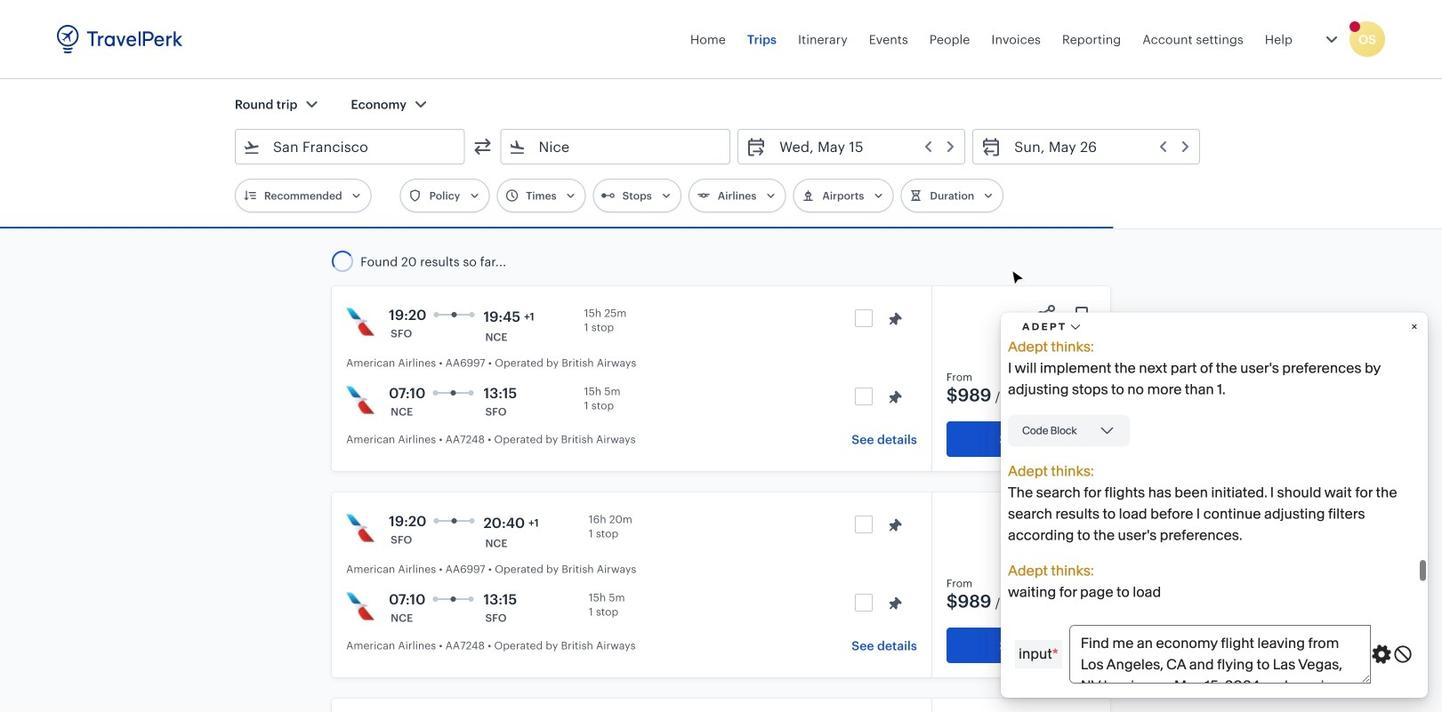 Task type: locate. For each thing, give the bounding box(es) containing it.
1 vertical spatial american airlines image
[[346, 514, 375, 543]]

american airlines image
[[346, 308, 375, 336], [346, 514, 375, 543]]

0 vertical spatial american airlines image
[[346, 308, 375, 336]]

american airlines image
[[346, 386, 375, 415], [346, 593, 375, 621]]

2 american airlines image from the top
[[346, 514, 375, 543]]

1 american airlines image from the top
[[346, 308, 375, 336]]

1 american airlines image from the top
[[346, 386, 375, 415]]

From search field
[[261, 133, 441, 161]]

Depart field
[[767, 133, 958, 161]]

2 american airlines image from the top
[[346, 593, 375, 621]]

1 vertical spatial american airlines image
[[346, 593, 375, 621]]

american airlines image for 1st american airlines icon from the bottom of the page
[[346, 593, 375, 621]]

0 vertical spatial american airlines image
[[346, 386, 375, 415]]



Task type: describe. For each thing, give the bounding box(es) containing it.
Return field
[[1002, 133, 1193, 161]]

american airlines image for 1st american airlines icon from the top
[[346, 386, 375, 415]]

To search field
[[526, 133, 707, 161]]



Task type: vqa. For each thing, say whether or not it's contained in the screenshot.
the topmost American Airlines icon
yes



